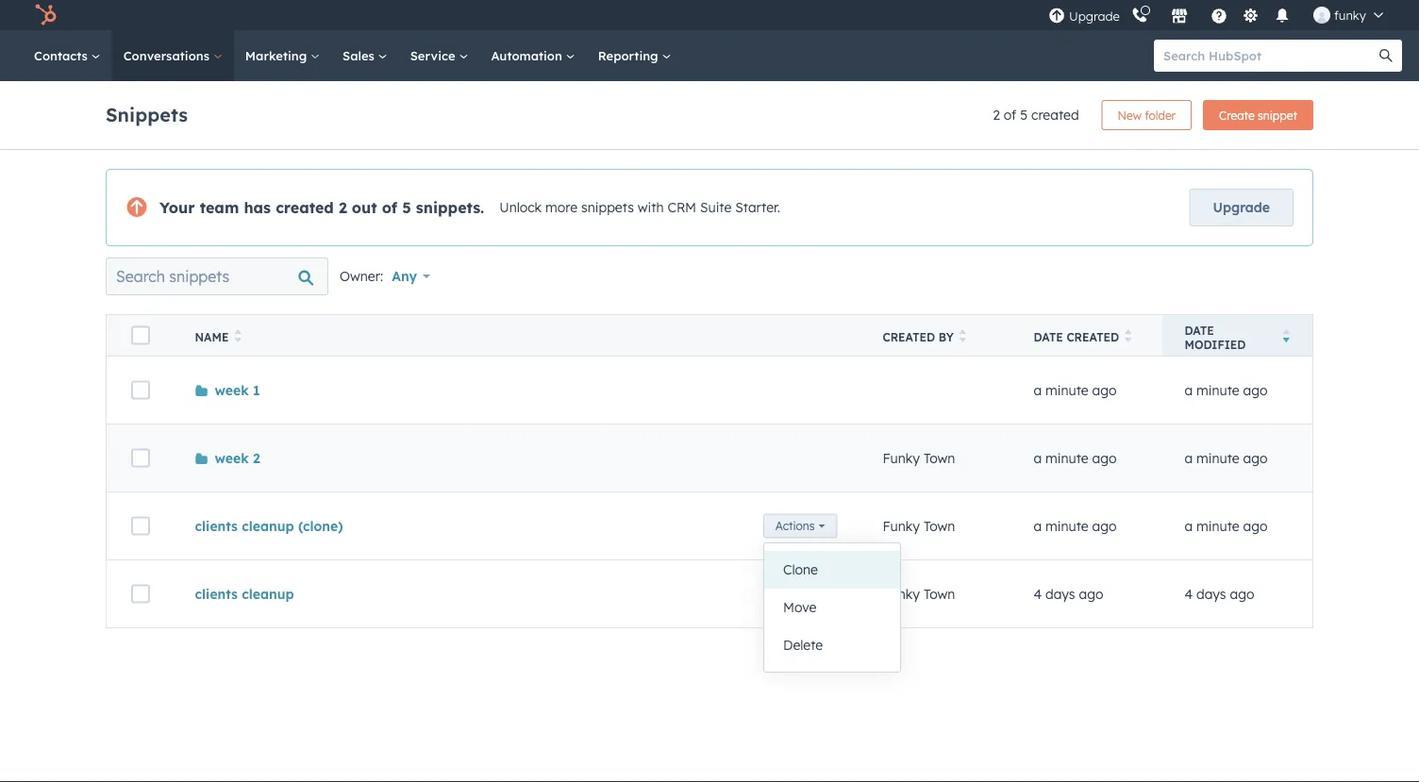 Task type: describe. For each thing, give the bounding box(es) containing it.
week 1
[[215, 382, 260, 399]]

help button
[[1204, 0, 1236, 30]]

reporting
[[598, 48, 662, 63]]

reporting link
[[587, 30, 683, 81]]

1 4 days ago from the left
[[1034, 586, 1104, 603]]

clients cleanup
[[195, 586, 294, 603]]

create snippet
[[1220, 108, 1298, 122]]

snippets.
[[416, 198, 485, 217]]

contacts
[[34, 48, 91, 63]]

1 days from the left
[[1046, 586, 1076, 603]]

funky
[[1335, 7, 1367, 23]]

actions
[[776, 519, 815, 533]]

press to sort. element for created by
[[960, 330, 967, 346]]

move
[[784, 600, 817, 616]]

cleanup for clients cleanup (clone)
[[242, 518, 294, 535]]

of inside snippets banner
[[1004, 107, 1017, 123]]

clients cleanup link
[[195, 586, 294, 603]]

2 inside snippets banner
[[993, 107, 1001, 123]]

funky town image
[[1314, 7, 1331, 24]]

cleanup for clients cleanup
[[242, 586, 294, 603]]

notifications button
[[1267, 0, 1299, 30]]

name button
[[172, 315, 861, 356]]

0 horizontal spatial of
[[382, 198, 398, 217]]

2 of 5 created
[[993, 107, 1080, 123]]

actions button
[[764, 514, 838, 539]]

1 horizontal spatial 2
[[339, 198, 347, 217]]

date created button
[[1012, 315, 1163, 356]]

date for date modified
[[1185, 323, 1215, 338]]

0 horizontal spatial 2
[[253, 450, 260, 467]]

hubspot image
[[34, 4, 57, 26]]

3 town from the top
[[924, 586, 956, 603]]

clone button
[[765, 551, 901, 589]]

Search search field
[[106, 258, 329, 296]]

date created
[[1034, 330, 1120, 345]]

automation link
[[480, 30, 587, 81]]

2 funky town from the top
[[883, 518, 956, 535]]

week for week 2
[[215, 450, 249, 467]]

clients cleanup (clone) link
[[195, 518, 343, 535]]

(clone)
[[298, 518, 343, 535]]

search button
[[1371, 40, 1403, 72]]

snippets
[[582, 199, 634, 216]]

created
[[883, 330, 936, 345]]

hubspot link
[[23, 4, 71, 26]]

2 funky from the top
[[883, 518, 921, 535]]

3 funky town from the top
[[883, 586, 956, 603]]

suite
[[701, 199, 732, 216]]

new folder
[[1118, 108, 1176, 122]]

service link
[[399, 30, 480, 81]]

automation
[[491, 48, 566, 63]]

upgrade link
[[1190, 189, 1294, 227]]

date modified
[[1185, 323, 1247, 352]]

1 funky from the top
[[883, 450, 921, 467]]

settings link
[[1240, 5, 1263, 25]]

modified
[[1185, 338, 1247, 352]]

0 horizontal spatial upgrade
[[1070, 8, 1121, 24]]

name
[[195, 330, 229, 345]]

menu containing funky
[[1047, 0, 1397, 30]]

2 4 from the left
[[1185, 586, 1194, 603]]

descending sort. press to sort ascending. image
[[1284, 330, 1291, 343]]

clone
[[784, 562, 818, 578]]

unlock more snippets with crm suite starter.
[[500, 199, 781, 216]]

sales
[[343, 48, 378, 63]]

any
[[392, 268, 417, 285]]

any button
[[391, 258, 443, 296]]

starter.
[[736, 199, 781, 216]]

2 4 days ago from the left
[[1185, 586, 1255, 603]]

move button
[[765, 589, 901, 627]]

service
[[410, 48, 459, 63]]

week 1 button
[[195, 382, 260, 399]]

has
[[244, 198, 271, 217]]



Task type: vqa. For each thing, say whether or not it's contained in the screenshot.
the left 4 days ago
yes



Task type: locate. For each thing, give the bounding box(es) containing it.
upgrade
[[1070, 8, 1121, 24], [1214, 199, 1271, 216]]

clients down week 2 button
[[195, 518, 238, 535]]

1 vertical spatial clients
[[195, 586, 238, 603]]

5 inside snippets banner
[[1021, 107, 1028, 123]]

create
[[1220, 108, 1255, 122]]

created by button
[[861, 315, 1012, 356]]

press to sort. element inside created by button
[[960, 330, 967, 346]]

owner:
[[340, 268, 383, 285]]

more
[[546, 199, 578, 216]]

marketing link
[[234, 30, 331, 81]]

marketplaces button
[[1160, 0, 1200, 30]]

press to sort. element
[[235, 330, 242, 346], [960, 330, 967, 346], [1125, 330, 1133, 346]]

new folder button
[[1102, 100, 1193, 130]]

press to sort. image right date created
[[1125, 330, 1133, 343]]

marketplaces image
[[1172, 8, 1189, 25]]

press to sort. element for name
[[235, 330, 242, 346]]

created inside "date created" button
[[1067, 330, 1120, 345]]

marketing
[[245, 48, 311, 63]]

help image
[[1211, 8, 1228, 25]]

0 horizontal spatial date
[[1034, 330, 1064, 345]]

cleanup down clients cleanup (clone)
[[242, 586, 294, 603]]

minute
[[1046, 382, 1089, 399], [1197, 382, 1240, 399], [1046, 450, 1089, 467], [1197, 450, 1240, 467], [1046, 518, 1089, 535], [1197, 518, 1240, 535]]

press to sort. image right by
[[960, 330, 967, 343]]

1 vertical spatial funky town
[[883, 518, 956, 535]]

conversations link
[[112, 30, 234, 81]]

2
[[993, 107, 1001, 123], [339, 198, 347, 217], [253, 450, 260, 467]]

4
[[1034, 586, 1042, 603], [1185, 586, 1194, 603]]

1 vertical spatial of
[[382, 198, 398, 217]]

contacts link
[[23, 30, 112, 81]]

2 town from the top
[[924, 518, 956, 535]]

2 week from the top
[[215, 450, 249, 467]]

week 2
[[215, 450, 260, 467]]

0 vertical spatial funky town
[[883, 450, 956, 467]]

cleanup left (clone)
[[242, 518, 294, 535]]

days
[[1046, 586, 1076, 603], [1197, 586, 1227, 603]]

delete button
[[765, 627, 901, 665]]

1 horizontal spatial press to sort. element
[[960, 330, 967, 346]]

press to sort. image
[[235, 330, 242, 343]]

1 vertical spatial town
[[924, 518, 956, 535]]

2 vertical spatial funky town
[[883, 586, 956, 603]]

a minute ago
[[1034, 382, 1117, 399], [1185, 382, 1269, 399], [1034, 450, 1117, 467], [1185, 450, 1269, 467], [1034, 518, 1117, 535], [1185, 518, 1269, 535]]

settings image
[[1243, 8, 1260, 25]]

1 vertical spatial upgrade
[[1214, 199, 1271, 216]]

0 vertical spatial of
[[1004, 107, 1017, 123]]

2 vertical spatial 2
[[253, 450, 260, 467]]

clients down clients cleanup (clone)
[[195, 586, 238, 603]]

cleanup
[[242, 518, 294, 535], [242, 586, 294, 603]]

press to sort. element for date created
[[1125, 330, 1133, 346]]

week down week 1 button
[[215, 450, 249, 467]]

clients for clients cleanup
[[195, 586, 238, 603]]

team
[[200, 198, 239, 217]]

2 vertical spatial town
[[924, 586, 956, 603]]

5
[[1021, 107, 1028, 123], [402, 198, 411, 217]]

4 days ago
[[1034, 586, 1104, 603], [1185, 586, 1255, 603]]

1 horizontal spatial 4
[[1185, 586, 1194, 603]]

press to sort. element right date created
[[1125, 330, 1133, 346]]

3 funky from the top
[[883, 586, 921, 603]]

calling icon button
[[1124, 3, 1156, 28]]

0 vertical spatial week
[[215, 382, 249, 399]]

2 horizontal spatial press to sort. element
[[1125, 330, 1133, 346]]

0 vertical spatial 5
[[1021, 107, 1028, 123]]

town
[[924, 450, 956, 467], [924, 518, 956, 535], [924, 586, 956, 603]]

your
[[160, 198, 195, 217]]

by
[[939, 330, 954, 345]]

1 funky town from the top
[[883, 450, 956, 467]]

1 vertical spatial created
[[276, 198, 334, 217]]

2 cleanup from the top
[[242, 586, 294, 603]]

1 horizontal spatial 4 days ago
[[1185, 586, 1255, 603]]

0 vertical spatial 2
[[993, 107, 1001, 123]]

1 vertical spatial week
[[215, 450, 249, 467]]

calling icon image
[[1132, 7, 1149, 24]]

of
[[1004, 107, 1017, 123], [382, 198, 398, 217]]

funky town
[[883, 450, 956, 467], [883, 518, 956, 535], [883, 586, 956, 603]]

upgrade down 'create'
[[1214, 199, 1271, 216]]

1 horizontal spatial of
[[1004, 107, 1017, 123]]

press to sort. image for created by
[[960, 330, 967, 343]]

clients
[[195, 518, 238, 535], [195, 586, 238, 603]]

1 cleanup from the top
[[242, 518, 294, 535]]

1 vertical spatial funky
[[883, 518, 921, 535]]

out
[[352, 198, 377, 217]]

press to sort. element inside name button
[[235, 330, 242, 346]]

1 4 from the left
[[1034, 586, 1042, 603]]

clients cleanup (clone)
[[195, 518, 343, 535]]

0 vertical spatial cleanup
[[242, 518, 294, 535]]

1 horizontal spatial press to sort. image
[[1125, 330, 1133, 343]]

date modified button
[[1163, 315, 1314, 356]]

0 vertical spatial clients
[[195, 518, 238, 535]]

1 clients from the top
[[195, 518, 238, 535]]

clients for clients cleanup (clone)
[[195, 518, 238, 535]]

1 vertical spatial 2
[[339, 198, 347, 217]]

1 vertical spatial 5
[[402, 198, 411, 217]]

press to sort. image inside "date created" button
[[1125, 330, 1133, 343]]

with
[[638, 199, 664, 216]]

1 vertical spatial cleanup
[[242, 586, 294, 603]]

date inside date modified
[[1185, 323, 1215, 338]]

2 vertical spatial created
[[1067, 330, 1120, 345]]

0 horizontal spatial days
[[1046, 586, 1076, 603]]

unlock
[[500, 199, 542, 216]]

date inside button
[[1034, 330, 1064, 345]]

press to sort. image
[[960, 330, 967, 343], [1125, 330, 1133, 343]]

new
[[1118, 108, 1142, 122]]

0 horizontal spatial 5
[[402, 198, 411, 217]]

1 press to sort. image from the left
[[960, 330, 967, 343]]

delete
[[784, 637, 823, 654]]

press to sort. element right the name
[[235, 330, 242, 346]]

week 2 button
[[195, 450, 260, 467]]

upgrade inside upgrade link
[[1214, 199, 1271, 216]]

crm
[[668, 199, 697, 216]]

your team has created 2 out of 5 snippets.
[[160, 198, 485, 217]]

week left the 1
[[215, 382, 249, 399]]

snippets banner
[[106, 94, 1314, 130]]

conversations
[[123, 48, 213, 63]]

week for week 1
[[215, 382, 249, 399]]

2 press to sort. element from the left
[[960, 330, 967, 346]]

funky button
[[1303, 0, 1395, 30]]

search image
[[1380, 49, 1394, 62]]

created
[[1032, 107, 1080, 123], [276, 198, 334, 217], [1067, 330, 1120, 345]]

snippet
[[1259, 108, 1298, 122]]

upgrade image
[[1049, 8, 1066, 25]]

ago
[[1093, 382, 1117, 399], [1244, 382, 1269, 399], [1093, 450, 1117, 467], [1244, 450, 1269, 467], [1093, 518, 1117, 535], [1244, 518, 1269, 535], [1080, 586, 1104, 603], [1231, 586, 1255, 603]]

created inside snippets banner
[[1032, 107, 1080, 123]]

created for 5
[[1032, 107, 1080, 123]]

0 vertical spatial town
[[924, 450, 956, 467]]

funky
[[883, 450, 921, 467], [883, 518, 921, 535], [883, 586, 921, 603]]

0 vertical spatial upgrade
[[1070, 8, 1121, 24]]

press to sort. image for date created
[[1125, 330, 1133, 343]]

1 horizontal spatial 5
[[1021, 107, 1028, 123]]

0 horizontal spatial 4
[[1034, 586, 1042, 603]]

week
[[215, 382, 249, 399], [215, 450, 249, 467]]

0 vertical spatial funky
[[883, 450, 921, 467]]

3 press to sort. element from the left
[[1125, 330, 1133, 346]]

1 press to sort. element from the left
[[235, 330, 242, 346]]

2 clients from the top
[[195, 586, 238, 603]]

create snippet button
[[1204, 100, 1314, 130]]

date
[[1185, 323, 1215, 338], [1034, 330, 1064, 345]]

menu
[[1047, 0, 1397, 30]]

notifications image
[[1274, 8, 1291, 25]]

0 vertical spatial created
[[1032, 107, 1080, 123]]

1 horizontal spatial date
[[1185, 323, 1215, 338]]

0 horizontal spatial 4 days ago
[[1034, 586, 1104, 603]]

1 horizontal spatial upgrade
[[1214, 199, 1271, 216]]

a
[[1034, 382, 1042, 399], [1185, 382, 1194, 399], [1034, 450, 1042, 467], [1185, 450, 1194, 467], [1034, 518, 1042, 535], [1185, 518, 1194, 535]]

sales link
[[331, 30, 399, 81]]

press to sort. element inside "date created" button
[[1125, 330, 1133, 346]]

created for has
[[276, 198, 334, 217]]

2 press to sort. image from the left
[[1125, 330, 1133, 343]]

Search HubSpot search field
[[1155, 40, 1386, 72]]

upgrade right 'upgrade' image
[[1070, 8, 1121, 24]]

created by
[[883, 330, 954, 345]]

2 days from the left
[[1197, 586, 1227, 603]]

0 horizontal spatial press to sort. image
[[960, 330, 967, 343]]

2 horizontal spatial 2
[[993, 107, 1001, 123]]

press to sort. element right by
[[960, 330, 967, 346]]

1
[[253, 382, 260, 399]]

snippets
[[106, 102, 188, 126]]

0 horizontal spatial press to sort. element
[[235, 330, 242, 346]]

1 week from the top
[[215, 382, 249, 399]]

descending sort. press to sort ascending. element
[[1284, 330, 1291, 346]]

date for date created
[[1034, 330, 1064, 345]]

1 town from the top
[[924, 450, 956, 467]]

1 horizontal spatial days
[[1197, 586, 1227, 603]]

2 vertical spatial funky
[[883, 586, 921, 603]]

folder
[[1145, 108, 1176, 122]]

press to sort. image inside created by button
[[960, 330, 967, 343]]



